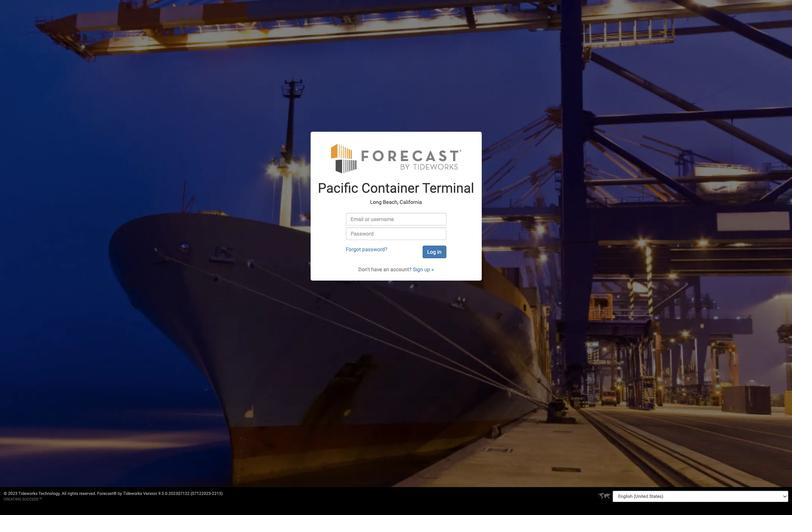Task type: describe. For each thing, give the bounding box(es) containing it.
forgot
[[346, 246, 361, 252]]

pacific
[[318, 180, 359, 196]]

1 tideworks from the left
[[18, 491, 38, 496]]

©
[[4, 491, 7, 496]]

in
[[438, 249, 442, 255]]

© 2023 tideworks technology. all rights reserved. forecast® by tideworks version 9.5.0.202307122 (07122023-2213) creating success ℠
[[4, 491, 223, 502]]

long
[[370, 199, 382, 205]]

container
[[362, 180, 420, 196]]

(07122023-
[[191, 491, 212, 496]]

beach,
[[383, 199, 399, 205]]

account?
[[391, 266, 412, 272]]

have
[[371, 266, 382, 272]]

2023
[[8, 491, 17, 496]]

forecast®
[[97, 491, 117, 496]]

log
[[428, 249, 436, 255]]

reserved.
[[79, 491, 96, 496]]

sign
[[413, 266, 423, 272]]

technology.
[[39, 491, 61, 496]]

don't have an account? sign up »
[[359, 266, 434, 272]]

all
[[62, 491, 67, 496]]

pacific container terminal long beach, california
[[318, 180, 475, 205]]

Password password field
[[346, 227, 447, 240]]

»
[[432, 266, 434, 272]]

password?
[[362, 246, 388, 252]]

2213)
[[212, 491, 223, 496]]



Task type: locate. For each thing, give the bounding box(es) containing it.
0 horizontal spatial tideworks
[[18, 491, 38, 496]]

tideworks right by
[[123, 491, 142, 496]]

by
[[118, 491, 122, 496]]

terminal
[[423, 180, 475, 196]]

rights
[[68, 491, 78, 496]]

creating
[[4, 497, 21, 502]]

forecast® by tideworks image
[[331, 143, 461, 174]]

california
[[400, 199, 422, 205]]

version
[[143, 491, 157, 496]]

tideworks up success
[[18, 491, 38, 496]]

1 horizontal spatial tideworks
[[123, 491, 142, 496]]

forgot password? link
[[346, 246, 388, 252]]

℠
[[39, 497, 42, 502]]

don't
[[359, 266, 370, 272]]

success
[[22, 497, 38, 502]]

tideworks
[[18, 491, 38, 496], [123, 491, 142, 496]]

Email or username text field
[[346, 213, 447, 225]]

log in button
[[423, 246, 447, 258]]

an
[[384, 266, 389, 272]]

up
[[425, 266, 430, 272]]

9.5.0.202307122
[[158, 491, 190, 496]]

sign up » link
[[413, 266, 434, 272]]

2 tideworks from the left
[[123, 491, 142, 496]]

forgot password? log in
[[346, 246, 442, 255]]



Task type: vqa. For each thing, say whether or not it's contained in the screenshot.
THE 40DR Image
no



